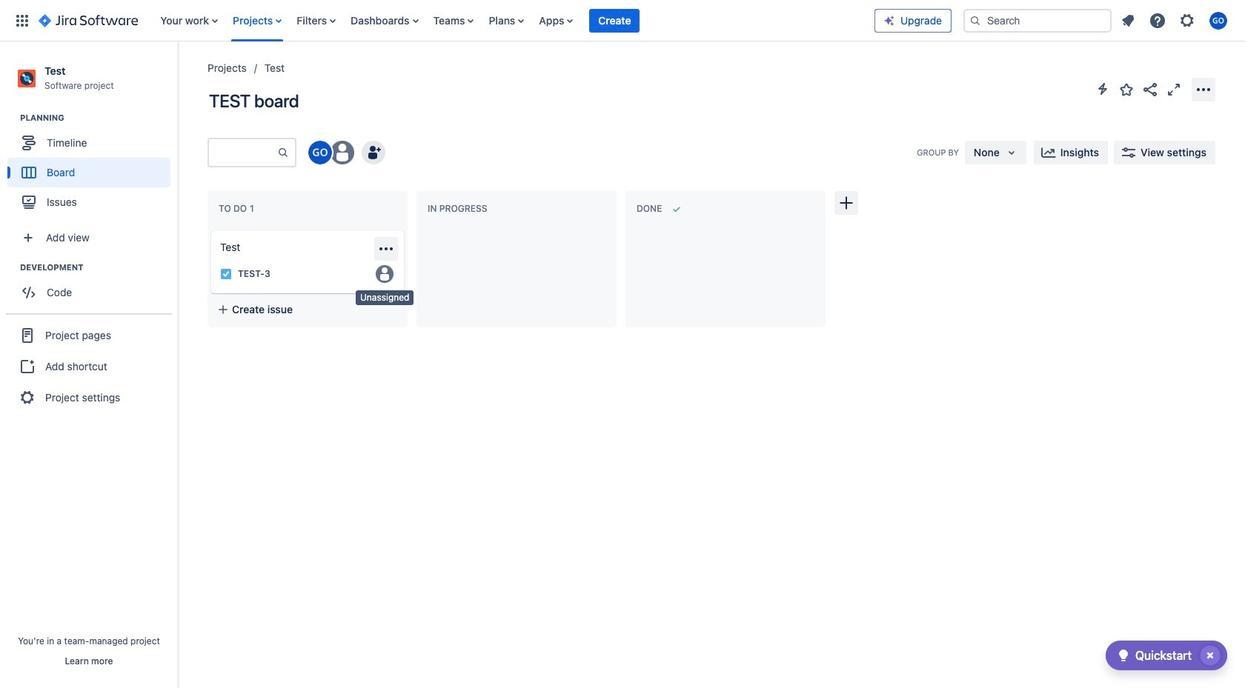 Task type: describe. For each thing, give the bounding box(es) containing it.
appswitcher icon image
[[13, 11, 31, 29]]

development image
[[2, 259, 20, 277]]

settings image
[[1179, 11, 1197, 29]]

1 horizontal spatial list
[[1115, 7, 1237, 34]]

group for development image
[[7, 262, 177, 312]]

create column image
[[838, 194, 856, 212]]

check image
[[1115, 647, 1133, 665]]

task image
[[220, 268, 232, 280]]

Search field
[[964, 9, 1112, 32]]

enter full screen image
[[1166, 80, 1184, 98]]

star test board image
[[1118, 80, 1136, 98]]

2 vertical spatial group
[[6, 314, 172, 419]]

automations menu button icon image
[[1095, 80, 1112, 98]]

add people image
[[365, 144, 383, 162]]

Search this board text field
[[209, 139, 277, 166]]

0 horizontal spatial list
[[153, 0, 875, 41]]

primary element
[[9, 0, 875, 41]]



Task type: vqa. For each thing, say whether or not it's contained in the screenshot.
4th "LIST ITEM" from right
no



Task type: locate. For each thing, give the bounding box(es) containing it.
search image
[[970, 14, 982, 26]]

1 vertical spatial group
[[7, 262, 177, 312]]

0 vertical spatial group
[[7, 112, 177, 222]]

more actions for test-3 test image
[[377, 240, 395, 258]]

to do element
[[219, 203, 257, 214]]

heading for development image
[[20, 262, 177, 274]]

dismiss quickstart image
[[1199, 644, 1223, 668]]

your profile and settings image
[[1210, 11, 1228, 29]]

group
[[7, 112, 177, 222], [7, 262, 177, 312], [6, 314, 172, 419]]

0 vertical spatial heading
[[20, 112, 177, 124]]

None search field
[[964, 9, 1112, 32]]

planning image
[[2, 109, 20, 127]]

list
[[153, 0, 875, 41], [1115, 7, 1237, 34]]

sidebar navigation image
[[162, 59, 194, 89]]

group for planning image
[[7, 112, 177, 222]]

jira software image
[[39, 11, 138, 29], [39, 11, 138, 29]]

heading for planning image
[[20, 112, 177, 124]]

sidebar element
[[0, 42, 178, 689]]

list item
[[590, 0, 640, 41]]

more actions image
[[1195, 80, 1213, 98]]

heading
[[20, 112, 177, 124], [20, 262, 177, 274]]

banner
[[0, 0, 1246, 42]]

1 vertical spatial heading
[[20, 262, 177, 274]]

1 heading from the top
[[20, 112, 177, 124]]

2 heading from the top
[[20, 262, 177, 274]]

notifications image
[[1120, 11, 1138, 29]]

create issue image
[[201, 221, 219, 239]]

tooltip
[[356, 291, 414, 305]]

help image
[[1149, 11, 1167, 29]]



